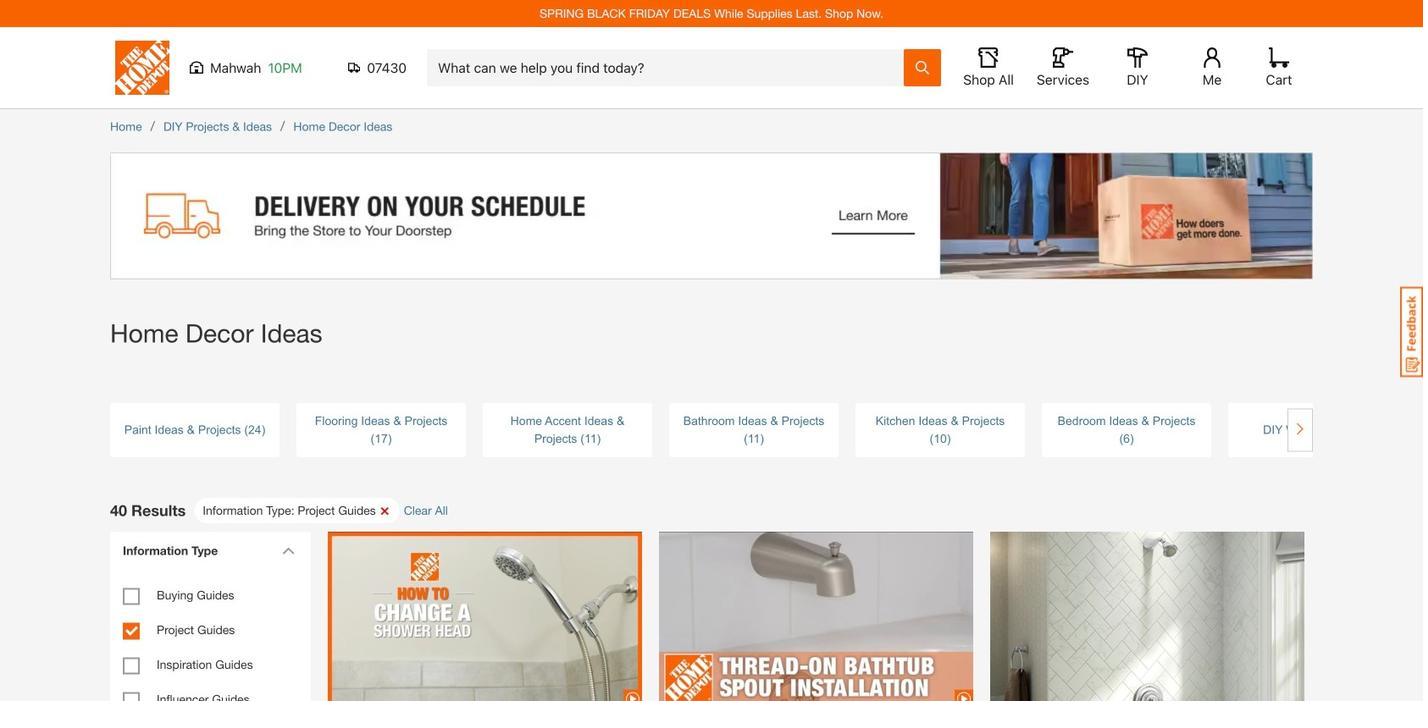 Task type: describe. For each thing, give the bounding box(es) containing it.
the home depot logo image
[[115, 41, 169, 95]]

What can we help you find today? search field
[[438, 50, 903, 86]]

how to fix a leaky shower faucet image
[[990, 503, 1305, 702]]

how to replace a bathtub faucet image
[[659, 503, 973, 702]]

how to change a shower head image
[[328, 503, 642, 702]]



Task type: locate. For each thing, give the bounding box(es) containing it.
feedback link image
[[1400, 286, 1423, 378]]

caret icon image
[[282, 547, 295, 555]]



Task type: vqa. For each thing, say whether or not it's contained in the screenshot.
How to Replace a Bathtub Faucet image
yes



